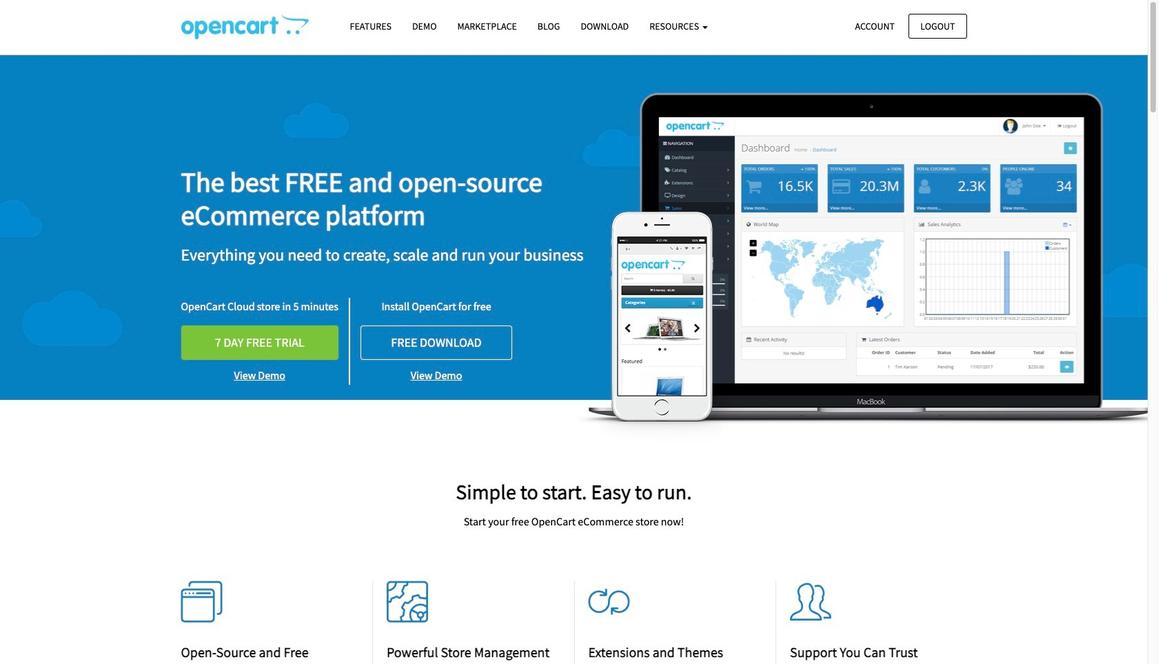Task type: locate. For each thing, give the bounding box(es) containing it.
opencart - open source shopping cart solution image
[[181, 14, 309, 39]]



Task type: vqa. For each thing, say whether or not it's contained in the screenshot.
extensions
no



